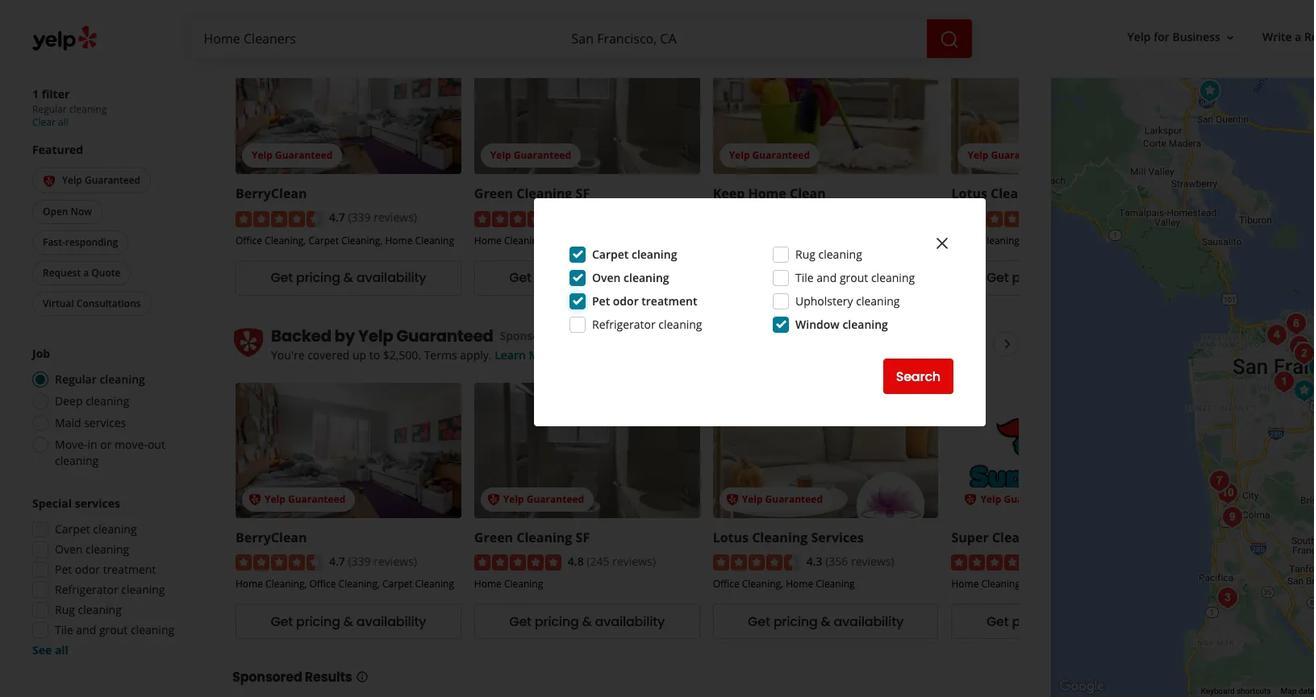Task type: describe. For each thing, give the bounding box(es) containing it.
4.7 star rating image for lotus cleaning services
[[236, 555, 323, 571]]

refrigerator inside search dialog
[[592, 317, 656, 332]]

1 vertical spatial pet odor treatment
[[55, 562, 156, 578]]

write a re link
[[1256, 23, 1314, 52]]

guaranteed inside 'button'
[[85, 174, 140, 188]]

office cleaning, carpet cleaning, home cleaning
[[236, 234, 454, 247]]

covered for you're covered up to $2,500. terms apply. learn more
[[307, 348, 350, 363]]

terms
[[424, 348, 457, 363]]

4.8
[[568, 554, 584, 569]]

alves cleaning image
[[1268, 366, 1300, 398]]

0 vertical spatial 4.3 star rating image
[[951, 211, 1039, 227]]

pricing up 16 info v2 icon
[[535, 269, 579, 287]]

map
[[1281, 687, 1297, 696]]

fast-
[[43, 236, 65, 249]]

upholstery cleaning
[[795, 294, 900, 309]]

search button
[[883, 359, 953, 394]]

fast-responding button
[[32, 231, 128, 255]]

cleaning inside 1 filter regular cleaning clear all
[[69, 103, 107, 117]]

4.7 star rating image for keep home clean
[[236, 211, 323, 227]]

ana's cleaning services image
[[1261, 319, 1293, 352]]

360
[[1031, 529, 1054, 547]]

in
[[87, 437, 97, 453]]

open now button
[[32, 200, 103, 224]]

refrigerator cleaning inside group
[[55, 582, 165, 598]]

sponsored results
[[232, 669, 352, 687]]

open now
[[43, 205, 92, 219]]

1 vertical spatial office cleaning, home cleaning
[[713, 578, 855, 591]]

treatment inside search dialog
[[642, 294, 697, 309]]

1 vertical spatial refrigerator
[[55, 582, 118, 598]]

0 horizontal spatial oven
[[55, 542, 83, 557]]

spotless cleaning services image
[[1194, 75, 1226, 107]]

and inside search dialog
[[817, 270, 837, 286]]

business
[[1172, 29, 1220, 45]]

user actions element
[[1114, 23, 1314, 55]]

amazing cleaning team image
[[1280, 308, 1313, 340]]

home cleaning for lotus cleaning services
[[474, 578, 543, 591]]

green for keep home clean
[[474, 185, 513, 203]]

tile inside search dialog
[[795, 270, 814, 286]]

1 vertical spatial lotus cleaning services link
[[713, 529, 864, 547]]

keep home clean link
[[713, 185, 826, 203]]

open
[[43, 205, 68, 219]]

write
[[1262, 29, 1292, 45]]

apply.
[[460, 348, 492, 363]]

now
[[71, 205, 92, 219]]

0 horizontal spatial treatment
[[103, 562, 156, 578]]

maid
[[55, 415, 81, 431]]

clear
[[32, 116, 56, 130]]

1 vertical spatial tile
[[55, 623, 73, 638]]

1
[[32, 87, 39, 102]]

request
[[43, 266, 81, 280]]

1 filter regular cleaning clear all
[[32, 87, 107, 130]]

(339 for lotus
[[348, 554, 371, 569]]

0 vertical spatial learn
[[424, 4, 455, 19]]

4.7 for lotus cleaning services
[[329, 554, 345, 569]]

green cleaning sf link for keep
[[474, 185, 590, 203]]

reviews) for home cleaning
[[612, 554, 656, 569]]

1 vertical spatial lotus cleaning services
[[713, 529, 864, 547]]

1 vertical spatial tile and grout cleaning
[[55, 623, 174, 638]]

learn more link for apply.
[[495, 348, 557, 363]]

pet inside search dialog
[[592, 294, 610, 309]]

upholstery
[[795, 294, 853, 309]]

window
[[795, 317, 840, 332]]

learn more link for more
[[424, 4, 487, 19]]

loany's deep cleaning service image
[[1217, 502, 1249, 534]]

option group containing job
[[27, 346, 200, 469]]

0 horizontal spatial grout
[[99, 623, 128, 638]]

keyboard
[[1201, 687, 1235, 696]]

sponsored for sponsored results
[[232, 669, 302, 687]]

$2,500. for terms
[[383, 348, 421, 363]]

you're for you're covered up to $2,500.
[[271, 4, 305, 19]]

search
[[896, 367, 941, 386]]

pricing down office cleaning, carpet cleaning, home cleaning
[[296, 269, 340, 287]]

green cleaning sf for keep home clean
[[474, 185, 590, 203]]

keyboard shortcuts button
[[1201, 687, 1271, 698]]

for
[[1154, 29, 1170, 45]]

yelp guaranteed
[[358, 325, 493, 348]]

search image
[[939, 30, 959, 49]]

cleaning inside move-in or move-out cleaning
[[55, 453, 99, 469]]

odor inside search dialog
[[613, 294, 639, 309]]

clear all link
[[32, 116, 68, 130]]

yelp inside button
[[1127, 29, 1151, 45]]

berryclean link for keep
[[236, 185, 307, 203]]

filter
[[42, 87, 70, 102]]

see all
[[32, 643, 68, 658]]

special
[[32, 496, 72, 511]]

virtual consultations
[[43, 297, 141, 311]]

featured
[[32, 142, 83, 158]]

services for special services
[[75, 496, 120, 511]]

maid services
[[55, 415, 126, 431]]

16 info v2 image
[[355, 671, 368, 684]]

you're covered up to $2,500. learn more
[[271, 4, 487, 19]]

request a quote button
[[32, 261, 131, 286]]

write a re
[[1262, 29, 1314, 45]]

keep
[[713, 185, 745, 203]]

move-
[[115, 437, 148, 453]]

re
[[1304, 29, 1314, 45]]

oven inside search dialog
[[592, 270, 621, 286]]

yelp for business
[[1127, 29, 1220, 45]]

regular cleaning
[[55, 372, 145, 387]]

4.8 (245 reviews)
[[568, 554, 656, 569]]

1 4.8 star rating image from the top
[[474, 211, 561, 227]]

map region
[[975, 38, 1314, 698]]

4.7 for keep home clean
[[329, 210, 345, 225]]

map data
[[1281, 687, 1314, 696]]

16 yelp guaranteed v2 image inside yelp guaranteed 'button'
[[43, 175, 56, 188]]

0 horizontal spatial services
[[811, 529, 864, 547]]

data
[[1299, 687, 1314, 696]]

1 horizontal spatial lotus
[[951, 185, 987, 203]]

responding
[[65, 236, 118, 249]]

(339 for keep
[[348, 210, 371, 225]]

super clean 360
[[951, 529, 1054, 547]]

move-in or move-out cleaning
[[55, 437, 165, 469]]

0 horizontal spatial pet
[[55, 562, 72, 578]]

or
[[100, 437, 112, 453]]

4.3
[[806, 554, 822, 569]]

all inside group
[[55, 643, 68, 658]]

green for lotus cleaning services
[[474, 529, 513, 547]]

special services
[[32, 496, 120, 511]]

0 horizontal spatial rug cleaning
[[55, 603, 122, 618]]

reviews) for office cleaning, carpet cleaning, home cleaning
[[374, 210, 417, 225]]

google image
[[1055, 677, 1109, 698]]

deep cleaning
[[55, 394, 129, 409]]

rug inside search dialog
[[795, 247, 815, 262]]

you're for you're covered up to $2,500. terms apply.
[[271, 348, 305, 363]]



Task type: vqa. For each thing, say whether or not it's contained in the screenshot.
Category
no



Task type: locate. For each thing, give the bounding box(es) containing it.
a inside request a quote button
[[83, 266, 89, 280]]

1 horizontal spatial pet
[[592, 294, 610, 309]]

richyelle's cleaning image
[[1204, 465, 1236, 498]]

1 horizontal spatial lotus cleaning services link
[[951, 185, 1102, 203]]

4.7 up home cleaning, office cleaning, carpet cleaning
[[329, 554, 345, 569]]

$2,500.
[[383, 4, 421, 19], [383, 348, 421, 363]]

reviews)
[[374, 210, 417, 225], [374, 554, 417, 569], [612, 554, 656, 569], [851, 554, 894, 569]]

reviews) right the (356
[[851, 554, 894, 569]]

1 vertical spatial a
[[83, 266, 89, 280]]

group
[[27, 496, 200, 659]]

1 vertical spatial green
[[474, 529, 513, 547]]

get pricing & availability button
[[236, 260, 461, 296], [474, 260, 700, 296], [713, 260, 939, 296], [951, 260, 1177, 296], [236, 604, 461, 640], [474, 604, 700, 640], [713, 604, 939, 640], [951, 604, 1177, 640]]

and
[[817, 270, 837, 286], [76, 623, 96, 638]]

option group
[[27, 346, 200, 469]]

0 horizontal spatial and
[[76, 623, 96, 638]]

covered for you're covered up to $2,500. learn more
[[307, 4, 350, 19]]

0 vertical spatial 4.7 star rating image
[[236, 211, 323, 227]]

4.7
[[329, 210, 345, 225], [329, 554, 345, 569]]

super clean 360 link
[[951, 529, 1054, 547]]

regular inside 1 filter regular cleaning clear all
[[32, 103, 67, 117]]

16 yelp guaranteed v2 image for berryclean
[[248, 493, 261, 506]]

backed
[[271, 325, 331, 348]]

4.3 star rating image
[[951, 211, 1039, 227], [713, 555, 800, 571]]

1 sf from the top
[[576, 185, 590, 203]]

green cleaning sf link for lotus
[[474, 529, 590, 547]]

1 green from the top
[[474, 185, 513, 203]]

2 green cleaning sf from the top
[[474, 529, 590, 547]]

1 vertical spatial home cleaning
[[474, 578, 543, 591]]

4.7 (339 reviews)
[[329, 210, 417, 225], [329, 554, 417, 569]]

all
[[58, 116, 68, 130], [55, 643, 68, 658]]

rug up see all 'button' at the bottom of the page
[[55, 603, 75, 618]]

1 horizontal spatial more
[[529, 348, 557, 363]]

regular
[[32, 103, 67, 117], [55, 372, 97, 387]]

you're covered up to $2,500. terms apply. learn more
[[271, 348, 557, 363]]

berryclean image
[[1309, 361, 1314, 393]]

1 you're from the top
[[271, 4, 305, 19]]

1 vertical spatial (339
[[348, 554, 371, 569]]

window cleaning
[[795, 317, 888, 332]]

lotus up close icon
[[951, 185, 987, 203]]

pricing up next image
[[1012, 269, 1056, 287]]

tile and grout cleaning inside search dialog
[[795, 270, 915, 286]]

16 yelp guaranteed v2 image
[[43, 175, 56, 188], [248, 493, 261, 506], [487, 493, 500, 506], [964, 493, 977, 506]]

0 vertical spatial more
[[458, 4, 487, 19]]

1 $2,500. from the top
[[383, 4, 421, 19]]

a for request
[[83, 266, 89, 280]]

2 4.7 star rating image from the top
[[236, 555, 323, 571]]

0 vertical spatial grout
[[840, 270, 868, 286]]

4.7 up office cleaning, carpet cleaning, home cleaning
[[329, 210, 345, 225]]

to for terms
[[369, 348, 380, 363]]

a left re
[[1295, 29, 1301, 45]]

4.7 star rating image up office cleaning, carpet cleaning, home cleaning
[[236, 211, 323, 227]]

0 vertical spatial a
[[1295, 29, 1301, 45]]

rug cleaning up upholstery
[[795, 247, 862, 262]]

carpet cleaning inside search dialog
[[592, 247, 677, 262]]

4.8 star rating image
[[474, 211, 561, 227], [474, 555, 561, 571]]

move-
[[55, 437, 87, 453]]

4.7 star rating image up home cleaning, office cleaning, carpet cleaning
[[236, 555, 323, 571]]

refrigerator cleaning inside search dialog
[[592, 317, 702, 332]]

2 up from the top
[[352, 348, 366, 363]]

0 vertical spatial green cleaning sf
[[474, 185, 590, 203]]

rug cleaning
[[795, 247, 862, 262], [55, 603, 122, 618]]

4.3 star rating image up close icon
[[951, 211, 1039, 227]]

pricing down home cleaning, office cleaning, carpet cleaning
[[296, 613, 340, 631]]

clean up 4.9 star rating image
[[992, 529, 1028, 547]]

1 vertical spatial 4.3 star rating image
[[713, 555, 800, 571]]

sparkling clean pro image
[[1288, 338, 1314, 370], [1288, 338, 1314, 370]]

home cleaning
[[474, 234, 543, 247], [474, 578, 543, 591]]

sf for keep home clean
[[576, 185, 590, 203]]

sponsored left 16 info v2 icon
[[500, 328, 558, 343]]

0 horizontal spatial tile
[[55, 623, 73, 638]]

&
[[343, 269, 353, 287], [582, 269, 592, 287], [821, 269, 830, 287], [1059, 269, 1069, 287], [343, 613, 353, 631], [582, 613, 592, 631], [821, 613, 830, 631], [1059, 613, 1069, 631]]

to
[[369, 4, 380, 19], [369, 348, 380, 363]]

(245
[[587, 554, 609, 569]]

by
[[334, 325, 355, 348]]

1 horizontal spatial office cleaning, home cleaning
[[951, 234, 1093, 247]]

0 vertical spatial 4.7 (339 reviews)
[[329, 210, 417, 225]]

super
[[951, 529, 989, 547]]

services up or
[[84, 415, 126, 431]]

rug up upholstery
[[795, 247, 815, 262]]

pet odor treatment
[[592, 294, 697, 309], [55, 562, 156, 578]]

services right special
[[75, 496, 120, 511]]

1 horizontal spatial grout
[[840, 270, 868, 286]]

2 home cleaning from the top
[[474, 578, 543, 591]]

home cleaning, office cleaning, carpet cleaning
[[236, 578, 454, 591]]

pricing up upholstery
[[773, 269, 818, 287]]

0 vertical spatial 4.8 star rating image
[[474, 211, 561, 227]]

4.7 (339 reviews) for keep home clean
[[329, 210, 417, 225]]

all right see
[[55, 643, 68, 658]]

pricing down home cleaning, office cleaning
[[1012, 613, 1056, 631]]

backed by yelp guaranteed
[[271, 325, 493, 348]]

green cleaning sf image
[[1212, 582, 1244, 615], [1212, 582, 1244, 615]]

keep home clean
[[713, 185, 826, 203]]

reviews) for home cleaning, office cleaning, carpet cleaning
[[374, 554, 417, 569]]

0 horizontal spatial clean
[[790, 185, 826, 203]]

(356
[[825, 554, 848, 569]]

0 vertical spatial lotus cleaning services link
[[951, 185, 1102, 203]]

1 horizontal spatial learn more link
[[495, 348, 557, 363]]

green cleaning sf for lotus cleaning services
[[474, 529, 590, 547]]

1 (339 from the top
[[348, 210, 371, 225]]

1 vertical spatial all
[[55, 643, 68, 658]]

4.7 (339 reviews) up home cleaning, office cleaning, carpet cleaning
[[329, 554, 417, 569]]

1 horizontal spatial refrigerator cleaning
[[592, 317, 702, 332]]

1 green cleaning sf link from the top
[[474, 185, 590, 203]]

2 you're from the top
[[271, 348, 305, 363]]

regular up deep
[[55, 372, 97, 387]]

0 horizontal spatial learn more link
[[424, 4, 487, 19]]

guaranteed
[[275, 149, 333, 162], [514, 149, 571, 162], [752, 149, 810, 162], [991, 149, 1048, 162], [85, 174, 140, 188], [288, 493, 346, 506], [527, 493, 584, 506], [765, 493, 823, 506], [1004, 493, 1061, 506]]

results
[[305, 669, 352, 687]]

0 vertical spatial odor
[[613, 294, 639, 309]]

4.9 star rating image
[[951, 555, 1039, 571]]

pricing
[[296, 269, 340, 287], [535, 269, 579, 287], [773, 269, 818, 287], [1012, 269, 1056, 287], [296, 613, 340, 631], [535, 613, 579, 631], [773, 613, 818, 631], [1012, 613, 1056, 631]]

0 horizontal spatial office cleaning, home cleaning
[[713, 578, 855, 591]]

1 vertical spatial up
[[352, 348, 366, 363]]

1 horizontal spatial treatment
[[642, 294, 697, 309]]

1 vertical spatial 4.7
[[329, 554, 345, 569]]

close image
[[932, 234, 952, 253]]

0 vertical spatial rug
[[795, 247, 815, 262]]

sponsored left results
[[232, 669, 302, 687]]

lotus cleaning services link
[[951, 185, 1102, 203], [713, 529, 864, 547]]

see all button
[[32, 643, 68, 658]]

yelp guaranteed link
[[236, 39, 461, 175], [474, 39, 700, 175], [713, 39, 939, 175], [951, 39, 1177, 175], [236, 383, 461, 519], [474, 383, 700, 519], [713, 383, 939, 519], [951, 383, 1177, 519]]

quote
[[91, 266, 120, 280]]

tile up upholstery
[[795, 270, 814, 286]]

0 vertical spatial covered
[[307, 4, 350, 19]]

victory's cleaning services image
[[1212, 478, 1244, 510]]

16 info v2 image
[[561, 330, 574, 343]]

all right clear
[[58, 116, 68, 130]]

1 green cleaning sf from the top
[[474, 185, 590, 203]]

1 horizontal spatial pet odor treatment
[[592, 294, 697, 309]]

0 vertical spatial treatment
[[642, 294, 697, 309]]

1 vertical spatial covered
[[307, 348, 350, 363]]

up for learn
[[352, 4, 366, 19]]

rug cleaning up see all 'button' at the bottom of the page
[[55, 603, 122, 618]]

refrigerator up see all 'button' at the bottom of the page
[[55, 582, 118, 598]]

0 horizontal spatial oven cleaning
[[55, 542, 129, 557]]

(339
[[348, 210, 371, 225], [348, 554, 371, 569]]

reviews) up home cleaning, office cleaning, carpet cleaning
[[374, 554, 417, 569]]

berryclean image
[[1309, 361, 1314, 393]]

get pricing & availability
[[271, 269, 426, 287], [509, 269, 665, 287], [748, 269, 903, 287], [986, 269, 1142, 287], [271, 613, 426, 631], [509, 613, 665, 631], [748, 613, 903, 631], [986, 613, 1142, 631]]

0 vertical spatial you're
[[271, 4, 305, 19]]

0 horizontal spatial odor
[[75, 562, 100, 578]]

reviews) right the (245
[[612, 554, 656, 569]]

learn
[[424, 4, 455, 19], [495, 348, 526, 363]]

office cleaning, home cleaning
[[951, 234, 1093, 247], [713, 578, 855, 591]]

up for terms
[[352, 348, 366, 363]]

0 horizontal spatial refrigerator
[[55, 582, 118, 598]]

4.7 (339 reviews) for lotus cleaning services
[[329, 554, 417, 569]]

reviews) for office cleaning, home cleaning
[[851, 554, 894, 569]]

tile up see all 'button' at the bottom of the page
[[55, 623, 73, 638]]

1 vertical spatial $2,500.
[[383, 348, 421, 363]]

1 vertical spatial sponsored
[[232, 669, 302, 687]]

0 vertical spatial pet odor treatment
[[592, 294, 697, 309]]

0 vertical spatial and
[[817, 270, 837, 286]]

tile and grout cleaning
[[795, 270, 915, 286], [55, 623, 174, 638]]

1 vertical spatial 4.8 star rating image
[[474, 555, 561, 571]]

a
[[1295, 29, 1301, 45], [83, 266, 89, 280]]

0 vertical spatial lotus
[[951, 185, 987, 203]]

1 vertical spatial services
[[75, 496, 120, 511]]

services
[[1050, 185, 1102, 203], [811, 529, 864, 547]]

0 vertical spatial services
[[1050, 185, 1102, 203]]

search dialog
[[0, 0, 1314, 698]]

rug cleaning inside search dialog
[[795, 247, 862, 262]]

1 horizontal spatial oven cleaning
[[592, 270, 669, 286]]

tile
[[795, 270, 814, 286], [55, 623, 73, 638]]

0 vertical spatial berryclean link
[[236, 185, 307, 203]]

sponsored
[[500, 328, 558, 343], [232, 669, 302, 687]]

green
[[474, 185, 513, 203], [474, 529, 513, 547]]

0 vertical spatial clean
[[790, 185, 826, 203]]

grout inside search dialog
[[840, 270, 868, 286]]

berryclean link for lotus
[[236, 529, 307, 547]]

all inside 1 filter regular cleaning clear all
[[58, 116, 68, 130]]

2 covered from the top
[[307, 348, 350, 363]]

4.3 (356 reviews)
[[806, 554, 894, 569]]

0 horizontal spatial sponsored
[[232, 669, 302, 687]]

berryclean for keep
[[236, 185, 307, 203]]

2 green from the top
[[474, 529, 513, 547]]

0 horizontal spatial pet odor treatment
[[55, 562, 156, 578]]

1 vertical spatial and
[[76, 623, 96, 638]]

yelp inside 'button'
[[62, 174, 82, 188]]

1 horizontal spatial oven
[[592, 270, 621, 286]]

2 green cleaning sf link from the top
[[474, 529, 590, 547]]

regular inside option group
[[55, 372, 97, 387]]

sponsored for sponsored
[[500, 328, 558, 343]]

sunshine house cleaning services image
[[1284, 331, 1314, 363]]

angel's cleaning services image
[[1288, 375, 1314, 407]]

0 vertical spatial tile
[[795, 270, 814, 286]]

1 vertical spatial learn more link
[[495, 348, 557, 363]]

1 covered from the top
[[307, 4, 350, 19]]

berryclean for lotus
[[236, 529, 307, 547]]

tile and grout cleaning up upholstery cleaning
[[795, 270, 915, 286]]

1 vertical spatial learn
[[495, 348, 526, 363]]

a for write
[[1295, 29, 1301, 45]]

0 vertical spatial (339
[[348, 210, 371, 225]]

virtual
[[43, 297, 74, 311]]

0 vertical spatial learn more link
[[424, 4, 487, 19]]

refrigerator
[[592, 317, 656, 332], [55, 582, 118, 598]]

1 berryclean from the top
[[236, 185, 307, 203]]

2 berryclean link from the top
[[236, 529, 307, 547]]

2 4.7 (339 reviews) from the top
[[329, 554, 417, 569]]

4.3 star rating image left the 4.3 on the right bottom of page
[[713, 555, 800, 571]]

featured group
[[29, 142, 200, 319]]

0 vertical spatial office cleaning, home cleaning
[[951, 234, 1093, 247]]

0 vertical spatial berryclean
[[236, 185, 307, 203]]

keyboard shortcuts
[[1201, 687, 1271, 696]]

services
[[84, 415, 126, 431], [75, 496, 120, 511]]

oven cleaning inside search dialog
[[592, 270, 669, 286]]

oven
[[592, 270, 621, 286], [55, 542, 83, 557]]

yelp guaranteed inside 'button'
[[62, 174, 140, 188]]

clean right the "keep"
[[790, 185, 826, 203]]

home cleaning, office cleaning
[[951, 578, 1093, 591]]

see
[[32, 643, 52, 658]]

4.7 (339 reviews) up office cleaning, carpet cleaning, home cleaning
[[329, 210, 417, 225]]

cleaning glow image
[[1303, 352, 1314, 384]]

lotus cleaning services
[[951, 185, 1102, 203], [713, 529, 864, 547]]

request a quote
[[43, 266, 120, 280]]

job
[[32, 346, 50, 361]]

1 vertical spatial 4.7 (339 reviews)
[[329, 554, 417, 569]]

virtual consultations button
[[32, 292, 151, 316]]

1 horizontal spatial rug cleaning
[[795, 247, 862, 262]]

carpet
[[309, 234, 339, 247], [592, 247, 629, 262], [55, 522, 90, 537], [382, 578, 413, 591]]

pricing down the 4.3 on the right bottom of page
[[773, 613, 818, 631]]

office
[[236, 234, 262, 247], [951, 234, 978, 247], [309, 578, 336, 591], [713, 578, 739, 591], [1025, 578, 1052, 591]]

carpet cleaning
[[592, 247, 677, 262], [55, 522, 137, 537]]

yelp guaranteed
[[252, 149, 333, 162], [490, 149, 571, 162], [729, 149, 810, 162], [968, 149, 1048, 162], [62, 174, 140, 188], [265, 493, 346, 506], [503, 493, 584, 506], [742, 493, 823, 506], [980, 493, 1061, 506]]

refrigerator right 16 info v2 icon
[[592, 317, 656, 332]]

up
[[352, 4, 366, 19], [352, 348, 366, 363]]

0 vertical spatial oven cleaning
[[592, 270, 669, 286]]

1 4.7 star rating image from the top
[[236, 211, 323, 227]]

odor
[[613, 294, 639, 309], [75, 562, 100, 578]]

1 home cleaning from the top
[[474, 234, 543, 247]]

1 horizontal spatial and
[[817, 270, 837, 286]]

1 horizontal spatial lotus cleaning services
[[951, 185, 1102, 203]]

yelp for business button
[[1121, 23, 1243, 52]]

home
[[748, 185, 786, 203], [385, 234, 413, 247], [474, 234, 502, 247], [1024, 234, 1052, 247], [236, 578, 263, 591], [474, 578, 502, 591], [786, 578, 813, 591], [951, 578, 979, 591]]

to for learn
[[369, 4, 380, 19]]

0 horizontal spatial lotus
[[713, 529, 749, 547]]

1 vertical spatial to
[[369, 348, 380, 363]]

tile and grout cleaning up see all 'button' at the bottom of the page
[[55, 623, 174, 638]]

1 vertical spatial green cleaning sf
[[474, 529, 590, 547]]

lotus down 16 yelp guaranteed v2 icon in the right bottom of the page
[[713, 529, 749, 547]]

0 vertical spatial refrigerator cleaning
[[592, 317, 702, 332]]

reviews) up office cleaning, carpet cleaning, home cleaning
[[374, 210, 417, 225]]

1 horizontal spatial services
[[1050, 185, 1102, 203]]

1 horizontal spatial tile and grout cleaning
[[795, 270, 915, 286]]

services for maid services
[[84, 415, 126, 431]]

2 4.7 from the top
[[329, 554, 345, 569]]

4.7 star rating image
[[236, 211, 323, 227], [236, 555, 323, 571]]

1 vertical spatial rug
[[55, 603, 75, 618]]

grout
[[840, 270, 868, 286], [99, 623, 128, 638]]

1 horizontal spatial odor
[[613, 294, 639, 309]]

16 yelp guaranteed v2 image for super clean 360
[[964, 493, 977, 506]]

pricing down 4.8
[[535, 613, 579, 631]]

green cleaning sf
[[474, 185, 590, 203], [474, 529, 590, 547]]

1 vertical spatial more
[[529, 348, 557, 363]]

0 horizontal spatial rug
[[55, 603, 75, 618]]

1 vertical spatial regular
[[55, 372, 97, 387]]

1 to from the top
[[369, 4, 380, 19]]

2 sf from the top
[[576, 529, 590, 547]]

1 vertical spatial clean
[[992, 529, 1028, 547]]

yelp guaranteed button
[[32, 168, 151, 194]]

fast-responding
[[43, 236, 118, 249]]

consultations
[[76, 297, 141, 311]]

deep
[[55, 394, 83, 409]]

1 berryclean link from the top
[[236, 185, 307, 203]]

pet
[[592, 294, 610, 309], [55, 562, 72, 578]]

16 yelp guaranteed v2 image
[[726, 493, 739, 506]]

0 horizontal spatial tile and grout cleaning
[[55, 623, 174, 638]]

(339 up home cleaning, office cleaning, carpet cleaning
[[348, 554, 371, 569]]

regular down filter
[[32, 103, 67, 117]]

odor inside group
[[75, 562, 100, 578]]

1 4.7 from the top
[[329, 210, 345, 225]]

0 horizontal spatial a
[[83, 266, 89, 280]]

2 $2,500. from the top
[[383, 348, 421, 363]]

1 horizontal spatial sponsored
[[500, 328, 558, 343]]

2 to from the top
[[369, 348, 380, 363]]

carpet inside search dialog
[[592, 247, 629, 262]]

16 yelp guaranteed v2 image for green cleaning sf
[[487, 493, 500, 506]]

None search field
[[191, 19, 975, 58]]

1 horizontal spatial clean
[[992, 529, 1028, 547]]

2 berryclean from the top
[[236, 529, 307, 547]]

1 vertical spatial odor
[[75, 562, 100, 578]]

a left quote
[[83, 266, 89, 280]]

out
[[148, 437, 165, 453]]

1 horizontal spatial 4.3 star rating image
[[951, 211, 1039, 227]]

(339 up office cleaning, carpet cleaning, home cleaning
[[348, 210, 371, 225]]

berryclean
[[236, 185, 307, 203], [236, 529, 307, 547]]

1 up from the top
[[352, 4, 366, 19]]

1 vertical spatial pet
[[55, 562, 72, 578]]

group containing special services
[[27, 496, 200, 659]]

1 vertical spatial grout
[[99, 623, 128, 638]]

shortcuts
[[1237, 687, 1271, 696]]

1 vertical spatial rug cleaning
[[55, 603, 122, 618]]

1 vertical spatial 4.7 star rating image
[[236, 555, 323, 571]]

a inside write a re link
[[1295, 29, 1301, 45]]

next image
[[998, 335, 1017, 354]]

2 (339 from the top
[[348, 554, 371, 569]]

$2,500. for learn
[[383, 4, 421, 19]]

1 4.7 (339 reviews) from the top
[[329, 210, 417, 225]]

sf for lotus cleaning services
[[576, 529, 590, 547]]

16 chevron down v2 image
[[1224, 31, 1237, 44]]

home cleaning for keep home clean
[[474, 234, 543, 247]]

rug
[[795, 247, 815, 262], [55, 603, 75, 618]]

1 vertical spatial green cleaning sf link
[[474, 529, 590, 547]]

learn more link
[[424, 4, 487, 19], [495, 348, 557, 363]]

0 vertical spatial services
[[84, 415, 126, 431]]

0 horizontal spatial carpet cleaning
[[55, 522, 137, 537]]

pet odor treatment inside search dialog
[[592, 294, 697, 309]]

2 4.8 star rating image from the top
[[474, 555, 561, 571]]

0 vertical spatial refrigerator
[[592, 317, 656, 332]]

green cleaning sf link
[[474, 185, 590, 203], [474, 529, 590, 547]]



